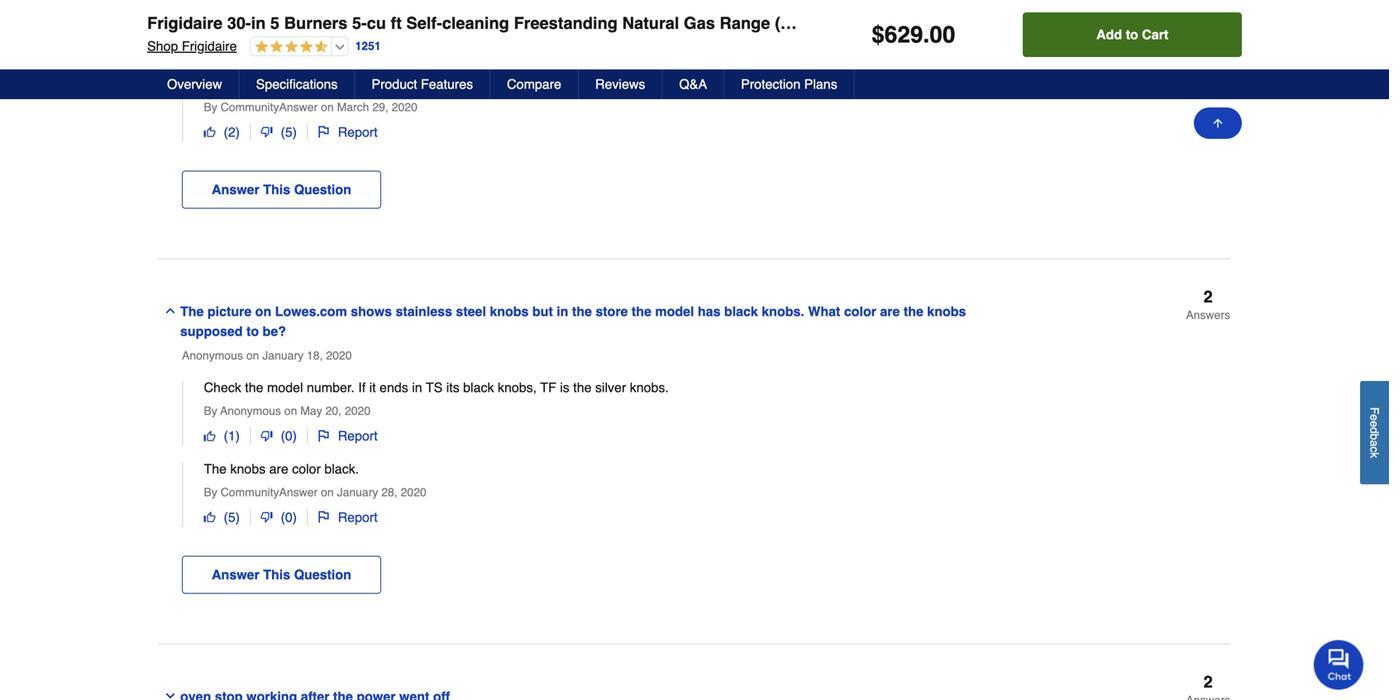 Task type: vqa. For each thing, say whether or not it's contained in the screenshot.
White in the holiday living 100-count 20.62-ft white incandescent plug- in christmas string lights
no



Task type: locate. For each thing, give the bounding box(es) containing it.
2 answer this question button from the top
[[182, 556, 381, 594]]

thumb up image inside communityanswer's answer on march 29, 2020 element
[[204, 126, 216, 138]]

0 vertical spatial model
[[655, 304, 694, 319]]

0 vertical spatial thumb up image
[[204, 126, 216, 138]]

2 answers
[[1187, 288, 1231, 322]]

2 answer from the top
[[212, 568, 260, 583]]

1 horizontal spatial to
[[1126, 27, 1139, 42]]

0 horizontal spatial to
[[247, 324, 259, 339]]

btu left 'of'
[[230, 76, 257, 91]]

0 vertical spatial 2 answers element
[[1187, 288, 1231, 322]]

january inside 'element'
[[337, 486, 378, 499]]

1 question from the top
[[294, 182, 352, 197]]

the picture on lowes.com shows stainless steel knobs but in the store the model has black knobs.  what color are the knobs supposed to be? button
[[159, 289, 1017, 343]]

max right #5 on the top right of the page
[[1113, 76, 1138, 91]]

1 horizontal spatial january
[[337, 486, 378, 499]]

2 horizontal spatial are
[[881, 304, 900, 319]]

5 burner from the left
[[1051, 76, 1090, 91]]

communityanswer for of
[[221, 100, 318, 114]]

5 btu from the left
[[980, 76, 1007, 91]]

flag image
[[318, 430, 330, 442]]

burner
[[421, 76, 461, 91], [582, 76, 622, 91], [736, 76, 776, 91], [890, 76, 929, 91], [1051, 76, 1090, 91]]

report button down by communityanswer on january 28, 2020 at bottom
[[308, 509, 388, 526]]

2 horizontal spatial in
[[557, 304, 569, 319]]

( 5 ) down by communityanswer on march 29, 2020
[[281, 124, 297, 140]]

this inside anonymous's question on january 18, 2020 element
[[263, 568, 290, 583]]

1 vertical spatial thumb down image
[[261, 430, 273, 442]]

the inside communityanswer's answer on march 29, 2020 element
[[275, 76, 294, 91]]

0 vertical spatial 2
[[228, 124, 236, 140]]

2 answers element
[[1187, 288, 1231, 322], [1187, 673, 1231, 701]]

2 this from the top
[[263, 568, 290, 583]]

0
[[228, 43, 236, 58], [285, 43, 293, 58], [285, 429, 293, 444], [285, 510, 293, 525]]

1 vertical spatial communityanswer
[[221, 486, 318, 499]]

0 vertical spatial 18,
[[300, 19, 316, 32]]

q&a
[[680, 77, 707, 92]]

1 vertical spatial 5
[[285, 124, 293, 140]]

0 vertical spatial ( 5 )
[[281, 124, 297, 140]]

1 vertical spatial answer this question button
[[182, 556, 381, 594]]

2 vertical spatial 5
[[228, 510, 236, 525]]

report down 5-
[[338, 43, 378, 58]]

1 communityanswer from the top
[[221, 100, 318, 114]]

0 down the by mike on march 18, 2021
[[285, 43, 293, 58]]

to left be?
[[247, 324, 259, 339]]

( 1 )
[[224, 429, 240, 444]]

add to cart button
[[1024, 12, 1243, 57]]

( down the by mike on march 18, 2021
[[281, 43, 285, 58]]

by inside communityanswer's answer on january 28, 2020 'element'
[[204, 486, 217, 499]]

by left mike
[[204, 19, 217, 32]]

thumb up image for ( 0 )
[[204, 45, 216, 57]]

product
[[372, 77, 417, 92]]

2021
[[319, 19, 345, 32]]

1 vertical spatial black
[[463, 380, 494, 395]]

( down check
[[224, 429, 228, 444]]

in
[[251, 14, 266, 33], [557, 304, 569, 319], [412, 380, 422, 395]]

1
[[228, 429, 236, 444]]

1 horizontal spatial knobs.
[[762, 304, 805, 319]]

0 horizontal spatial march
[[264, 19, 297, 32]]

(black
[[775, 14, 825, 33]]

0 vertical spatial 5
[[270, 14, 280, 33]]

report down 29,
[[338, 124, 378, 140]]

0 vertical spatial answer this question button
[[182, 171, 381, 209]]

max right "#4"
[[951, 76, 976, 91]]

1 vertical spatial ( 5 )
[[224, 510, 240, 525]]

thumb up image for ( 5 )
[[204, 512, 216, 523]]

2 thumb up image from the top
[[204, 512, 216, 523]]

btu down cart
[[1141, 76, 1168, 91]]

flag image inside communityanswer's answer on january 28, 2020 'element'
[[318, 512, 330, 523]]

color
[[845, 304, 877, 319], [292, 461, 321, 477]]

3 report from the top
[[338, 429, 378, 444]]

2020 inside 'element'
[[401, 486, 427, 499]]

report right flag image
[[338, 429, 378, 444]]

q&a button
[[663, 69, 725, 99]]

1 horizontal spatial ( 5 )
[[281, 124, 297, 140]]

9500 down add to cart button
[[1171, 76, 1201, 91]]

b
[[1369, 434, 1382, 441]]

9500
[[856, 76, 886, 91], [1171, 76, 1201, 91]]

3 max from the left
[[798, 76, 823, 91]]

2020 for stove
[[392, 100, 418, 114]]

1 horizontal spatial in
[[412, 380, 422, 395]]

answer this question button for ( 5 )
[[182, 171, 381, 209]]

what
[[808, 304, 841, 319]]

( 0 ) down the by mike on march 18, 2021
[[281, 43, 297, 58]]

2 communityanswer from the top
[[221, 486, 318, 499]]

1 horizontal spatial 9500
[[1171, 76, 1201, 91]]

30-
[[227, 14, 251, 33]]

e up d
[[1369, 415, 1382, 421]]

( 0 ) down by communityanswer on january 28, 2020 at bottom
[[281, 510, 297, 525]]

report
[[338, 43, 378, 58], [338, 124, 378, 140], [338, 429, 378, 444], [338, 510, 378, 525]]

0 horizontal spatial knobs
[[230, 461, 266, 477]]

0 vertical spatial january
[[262, 349, 304, 362]]

thumb down image inside the anonymous's answer on may 20, 2020 element
[[261, 430, 273, 442]]

0 vertical spatial question
[[294, 182, 352, 197]]

in right mike
[[251, 14, 266, 33]]

answer this question for ( 0 )
[[212, 568, 352, 583]]

0 inside communityanswer's answer on january 28, 2020 'element'
[[285, 510, 293, 525]]

chat invite button image
[[1315, 640, 1365, 690]]

0 vertical spatial answer
[[212, 182, 260, 197]]

on for 20,
[[284, 405, 297, 418]]

follows:
[[373, 76, 417, 91]]

flag image
[[318, 45, 330, 57], [318, 126, 330, 138], [318, 512, 330, 523]]

report button for ( 2 )
[[308, 124, 388, 140]]

anonymous's question on january 18, 2020 element
[[159, 288, 1231, 645]]

1 report button from the top
[[308, 42, 388, 59]]

1 vertical spatial flag image
[[318, 126, 330, 138]]

0 horizontal spatial 5
[[228, 510, 236, 525]]

on
[[248, 19, 261, 32], [321, 100, 334, 114], [255, 304, 272, 319], [246, 349, 259, 362], [284, 405, 297, 418], [321, 486, 334, 499]]

thumb up image inside 'mike's answer on march 18, 2021' element
[[204, 45, 216, 57]]

of
[[261, 76, 272, 91]]

march down as
[[337, 100, 369, 114]]

2020
[[392, 100, 418, 114], [326, 349, 352, 362], [345, 405, 371, 418], [401, 486, 427, 499]]

2 vertical spatial are
[[269, 461, 289, 477]]

this
[[263, 182, 290, 197], [263, 568, 290, 583]]

9500 down $
[[856, 76, 886, 91]]

report button inside communityanswer's answer on january 28, 2020 'element'
[[308, 509, 388, 526]]

freestanding
[[514, 14, 618, 33]]

communityanswer down 'of'
[[221, 100, 318, 114]]

1 vertical spatial to
[[247, 324, 259, 339]]

the down ( 1 ) on the left bottom
[[204, 461, 227, 477]]

thumb up image
[[204, 126, 216, 138], [204, 512, 216, 523]]

are
[[333, 76, 352, 91], [881, 304, 900, 319], [269, 461, 289, 477]]

0 horizontal spatial ( 5 )
[[224, 510, 240, 525]]

3 by from the top
[[204, 405, 217, 418]]

knobs
[[490, 304, 529, 319], [928, 304, 967, 319], [230, 461, 266, 477]]

2 vertical spatial in
[[412, 380, 422, 395]]

( down by anonymous on may 20, 2020
[[281, 429, 285, 444]]

black right has
[[725, 304, 758, 319]]

1 vertical spatial in
[[557, 304, 569, 319]]

knobs. inside the anonymous's answer on may 20, 2020 element
[[630, 380, 669, 395]]

check
[[204, 380, 241, 395]]

( for thumb up icon for ( 1 )
[[224, 429, 228, 444]]

4 max from the left
[[951, 76, 976, 91]]

max right #3
[[798, 76, 823, 91]]

thumb up image inside communityanswer's answer on january 28, 2020 'element'
[[204, 512, 216, 523]]

report inside communityanswer's answer on march 29, 2020 element
[[338, 124, 378, 140]]

are inside the picture on lowes.com shows stainless steel knobs but in the store the model has black knobs.  what color are the knobs supposed to be?
[[881, 304, 900, 319]]

flag image down by communityanswer on january 28, 2020 at bottom
[[318, 512, 330, 523]]

on inside the picture on lowes.com shows stainless steel knobs but in the store the model has black knobs.  what color are the knobs supposed to be?
[[255, 304, 272, 319]]

$
[[872, 22, 885, 48]]

2020 for black.
[[401, 486, 427, 499]]

)
[[236, 43, 240, 58], [293, 43, 297, 58], [236, 124, 240, 140], [293, 124, 297, 140], [236, 429, 240, 444], [293, 429, 297, 444], [236, 510, 240, 525], [293, 510, 297, 525]]

1 vertical spatial january
[[337, 486, 378, 499]]

2 report from the top
[[338, 124, 378, 140]]

report for ( 2 )
[[338, 124, 378, 140]]

report for ( 0 )
[[338, 43, 378, 58]]

the knobs are color black.
[[204, 461, 359, 477]]

on left may
[[284, 405, 297, 418]]

0 vertical spatial knobs.
[[762, 304, 805, 319]]

( down mike
[[224, 43, 228, 58]]

1 thumb down image from the top
[[261, 45, 273, 57]]

on down stove
[[321, 100, 334, 114]]

) down the knobs are color black.
[[236, 510, 240, 525]]

( 0 ) down mike
[[224, 43, 240, 58]]

1 thumb down image from the top
[[261, 126, 273, 138]]

thumb down image for ( 0 )
[[261, 430, 273, 442]]

1 horizontal spatial model
[[655, 304, 694, 319]]

0 horizontal spatial model
[[267, 380, 303, 395]]

2 vertical spatial flag image
[[318, 512, 330, 523]]

4 by from the top
[[204, 486, 217, 499]]

the right chevron up icon
[[180, 304, 204, 319]]

burner left #1
[[421, 76, 461, 91]]

in left ts
[[412, 380, 422, 395]]

gas
[[684, 14, 715, 33]]

protection plans
[[741, 77, 838, 92]]

14000
[[1010, 76, 1047, 91]]

1 vertical spatial 18,
[[307, 349, 323, 362]]

1 answer this question button from the top
[[182, 171, 381, 209]]

1 vertical spatial color
[[292, 461, 321, 477]]

arrow up image
[[1212, 117, 1225, 130]]

reviews button
[[579, 69, 663, 99]]

report button down 29,
[[308, 124, 388, 140]]

5 inside communityanswer's answer on march 29, 2020 element
[[285, 124, 293, 140]]

3 report button from the top
[[308, 428, 388, 445]]

0 vertical spatial black
[[725, 304, 758, 319]]

flag image down by communityanswer on march 29, 2020
[[318, 126, 330, 138]]

overview button
[[151, 69, 240, 99]]

1 horizontal spatial are
[[333, 76, 352, 91]]

2 thumb down image from the top
[[261, 512, 273, 523]]

on up be?
[[255, 304, 272, 319]]

thumb down image inside communityanswer's answer on march 29, 2020 element
[[261, 126, 273, 138]]

are right what
[[881, 304, 900, 319]]

2
[[228, 124, 236, 140], [1204, 288, 1213, 307], [1204, 673, 1213, 692]]

( for thumb down image related to ( 5 )
[[281, 510, 285, 525]]

1 vertical spatial frigidaire
[[182, 38, 237, 54]]

flag image down 2021
[[318, 45, 330, 57]]

0 for ( 0 )
[[285, 43, 293, 58]]

0 vertical spatial in
[[251, 14, 266, 33]]

knobs inside communityanswer's answer on january 28, 2020 'element'
[[230, 461, 266, 477]]

(
[[224, 43, 228, 58], [281, 43, 285, 58], [224, 124, 228, 140], [281, 124, 285, 140], [224, 429, 228, 444], [281, 429, 285, 444], [224, 510, 228, 525], [281, 510, 285, 525]]

anonymous up 1 in the left bottom of the page
[[220, 405, 281, 418]]

#4
[[933, 76, 948, 91]]

1 by from the top
[[204, 19, 217, 32]]

4 report from the top
[[338, 510, 378, 525]]

f e e d b a c k button
[[1361, 382, 1390, 485]]

2 thumb down image from the top
[[261, 430, 273, 442]]

2 vertical spatial 2
[[1204, 673, 1213, 692]]

) down check
[[236, 429, 240, 444]]

question for ( 5 )
[[294, 182, 352, 197]]

1 vertical spatial question
[[294, 568, 352, 583]]

0 horizontal spatial in
[[251, 14, 266, 33]]

knobs. right silver
[[630, 380, 669, 395]]

report button
[[308, 42, 388, 59], [308, 124, 388, 140], [308, 428, 388, 445], [308, 509, 388, 526]]

0 vertical spatial color
[[845, 304, 877, 319]]

by down the overview button
[[204, 100, 217, 114]]

max right #2
[[644, 76, 669, 91]]

0 horizontal spatial 9500
[[856, 76, 886, 91]]

1 answer from the top
[[212, 182, 260, 197]]

5 down by communityanswer on march 29, 2020
[[285, 124, 293, 140]]

on for 29,
[[321, 100, 334, 114]]

0 inside the anonymous's answer on may 20, 2020 element
[[285, 429, 293, 444]]

3 burner from the left
[[736, 76, 776, 91]]

1 vertical spatial 2 answers element
[[1187, 673, 1231, 701]]

1 vertical spatial anonymous
[[220, 405, 281, 418]]

in right but on the left top
[[557, 304, 569, 319]]

5
[[270, 14, 280, 33], [285, 124, 293, 140], [228, 510, 236, 525]]

( 2 )
[[224, 124, 240, 140]]

the inside the picture on lowes.com shows stainless steel knobs but in the store the model has black knobs.  what color are the knobs supposed to be?
[[180, 304, 204, 319]]

2 thumb up image from the top
[[204, 430, 216, 442]]

18, left 2021
[[300, 19, 316, 32]]

ends
[[380, 380, 408, 395]]

0 horizontal spatial january
[[262, 349, 304, 362]]

( 5 ) inside communityanswer's answer on march 29, 2020 element
[[281, 124, 297, 140]]

model up by anonymous on may 20, 2020
[[267, 380, 303, 395]]

1 answer this question from the top
[[212, 182, 352, 197]]

5 inside communityanswer's answer on january 28, 2020 'element'
[[228, 510, 236, 525]]

( down by communityanswer on march 29, 2020
[[281, 124, 285, 140]]

the down shop frigidaire
[[204, 76, 227, 91]]

thumb down image inside 'mike's answer on march 18, 2021' element
[[261, 45, 273, 57]]

1 vertical spatial model
[[267, 380, 303, 395]]

( 0 ) for ( 1 )
[[281, 429, 297, 444]]

0 vertical spatial are
[[333, 76, 352, 91]]

report inside 'mike's answer on march 18, 2021' element
[[338, 43, 378, 58]]

( for thumb down icon within the anonymous's answer on may 20, 2020 element
[[281, 429, 285, 444]]

1 vertical spatial thumb up image
[[204, 512, 216, 523]]

communityanswer down the knobs are color black.
[[221, 486, 318, 499]]

1 vertical spatial are
[[881, 304, 900, 319]]

2 max from the left
[[644, 76, 669, 91]]

5 down the knobs are color black.
[[228, 510, 236, 525]]

#1
[[464, 76, 479, 91]]

1 horizontal spatial march
[[337, 100, 369, 114]]

18,
[[300, 19, 316, 32], [307, 349, 323, 362]]

report button down 2021
[[308, 42, 388, 59]]

( for thumb up icon within the 'mike's answer on march 18, 2021' element
[[224, 43, 228, 58]]

4 report button from the top
[[308, 509, 388, 526]]

number.
[[307, 380, 355, 395]]

knobs. inside the picture on lowes.com shows stainless steel knobs but in the store the model has black knobs.  what color are the knobs supposed to be?
[[762, 304, 805, 319]]

thumb up image
[[204, 45, 216, 57], [204, 430, 216, 442]]

thumb down image down by anonymous on may 20, 2020
[[261, 430, 273, 442]]

0 horizontal spatial black
[[463, 380, 494, 395]]

report down by communityanswer on january 28, 2020 at bottom
[[338, 510, 378, 525]]

are inside communityanswer's answer on january 28, 2020 'element'
[[269, 461, 289, 477]]

2 question from the top
[[294, 568, 352, 583]]

answer for 2
[[212, 182, 260, 197]]

$ 629 . 00
[[872, 22, 956, 48]]

max right #1
[[483, 76, 508, 91]]

the inside communityanswer's answer on march 29, 2020 element
[[204, 76, 227, 91]]

cart
[[1143, 27, 1169, 42]]

thumb up image for ( 1 )
[[204, 430, 216, 442]]

question inside anonymous's question on january 18, 2020 element
[[294, 568, 352, 583]]

report button inside the anonymous's answer on may 20, 2020 element
[[308, 428, 388, 445]]

max
[[483, 76, 508, 91], [644, 76, 669, 91], [798, 76, 823, 91], [951, 76, 976, 91], [1113, 76, 1138, 91]]

1 vertical spatial thumb down image
[[261, 512, 273, 523]]

0 vertical spatial the
[[204, 76, 227, 91]]

frigidaire up shop frigidaire
[[147, 14, 223, 33]]

color up by communityanswer on january 28, 2020 at bottom
[[292, 461, 321, 477]]

2 report button from the top
[[308, 124, 388, 140]]

0 vertical spatial flag image
[[318, 45, 330, 57]]

by
[[204, 19, 217, 32], [204, 100, 217, 114], [204, 405, 217, 418], [204, 486, 217, 499]]

on inside 'element'
[[321, 486, 334, 499]]

january
[[262, 349, 304, 362], [337, 486, 378, 499]]

0 down by anonymous on may 20, 2020
[[285, 429, 293, 444]]

flag image for ( 0 )
[[318, 45, 330, 57]]

on for 18,
[[248, 19, 261, 32]]

0 vertical spatial march
[[264, 19, 297, 32]]

0 vertical spatial to
[[1126, 27, 1139, 42]]

1 horizontal spatial color
[[845, 304, 877, 319]]

communityanswer
[[221, 100, 318, 114], [221, 486, 318, 499]]

1 vertical spatial knobs.
[[630, 380, 669, 395]]

answer inside anonymous's question on january 18, 2020 element
[[212, 568, 260, 583]]

report inside communityanswer's answer on january 28, 2020 'element'
[[338, 510, 378, 525]]

2 inside 2 answers
[[1204, 288, 1213, 307]]

by inside 'mike's answer on march 18, 2021' element
[[204, 19, 217, 32]]

1 btu from the left
[[230, 76, 257, 91]]

2 burner from the left
[[582, 76, 622, 91]]

knobs,
[[498, 380, 537, 395]]

0 horizontal spatial are
[[269, 461, 289, 477]]

by communityanswer on march 29, 2020
[[204, 100, 418, 114]]

supposed
[[180, 324, 243, 339]]

0 vertical spatial thumb down image
[[261, 45, 273, 57]]

2 answer this question from the top
[[212, 568, 352, 583]]

0 for ( 5 )
[[285, 510, 293, 525]]

shows
[[351, 304, 392, 319]]

question
[[294, 182, 352, 197], [294, 568, 352, 583]]

1 horizontal spatial black
[[725, 304, 758, 319]]

0 vertical spatial thumb up image
[[204, 45, 216, 57]]

knobs. for black
[[762, 304, 805, 319]]

report inside the anonymous's answer on may 20, 2020 element
[[338, 429, 378, 444]]

629
[[885, 22, 924, 48]]

0 horizontal spatial color
[[292, 461, 321, 477]]

2 vertical spatial the
[[204, 461, 227, 477]]

2 flag image from the top
[[318, 126, 330, 138]]

by down the knobs are color black.
[[204, 486, 217, 499]]

1 flag image from the top
[[318, 45, 330, 57]]

( 0 )
[[224, 43, 240, 58], [281, 43, 297, 58], [281, 429, 297, 444], [281, 510, 297, 525]]

1 vertical spatial answer
[[212, 568, 260, 583]]

1 2 answers element from the top
[[1187, 288, 1231, 322]]

) down mike
[[236, 43, 240, 58]]

color right what
[[845, 304, 877, 319]]

burner left #2
[[582, 76, 622, 91]]

3 flag image from the top
[[318, 512, 330, 523]]

0 horizontal spatial knobs.
[[630, 380, 669, 395]]

shop
[[147, 38, 178, 54]]

0 vertical spatial thumb down image
[[261, 126, 273, 138]]

on right mike
[[248, 19, 261, 32]]

0 vertical spatial answer this question
[[212, 182, 352, 197]]

in inside the picture on lowes.com shows stainless steel knobs but in the store the model has black knobs.  what color are the knobs supposed to be?
[[557, 304, 569, 319]]

report button down 20,
[[308, 428, 388, 445]]

btu left 5000
[[673, 76, 699, 91]]

) down the overview button
[[236, 124, 240, 140]]

1 thumb up image from the top
[[204, 126, 216, 138]]

burner left "#4"
[[890, 76, 929, 91]]

the
[[275, 76, 294, 91], [572, 304, 592, 319], [632, 304, 652, 319], [904, 304, 924, 319], [245, 380, 264, 395], [574, 380, 592, 395]]

by inside communityanswer's answer on march 29, 2020 element
[[204, 100, 217, 114]]

( 0 ) inside the anonymous's answer on may 20, 2020 element
[[281, 429, 297, 444]]

thumb up image up overview
[[204, 45, 216, 57]]

to right add at the right of the page
[[1126, 27, 1139, 42]]

report button inside communityanswer's answer on march 29, 2020 element
[[308, 124, 388, 140]]

2 horizontal spatial knobs
[[928, 304, 967, 319]]

january down be?
[[262, 349, 304, 362]]

are left as
[[333, 76, 352, 91]]

by inside the anonymous's answer on may 20, 2020 element
[[204, 405, 217, 418]]

thumb down image right ( 2 )
[[261, 126, 273, 138]]

burner left #3
[[736, 76, 776, 91]]

( for thumb down icon in the communityanswer's answer on march 29, 2020 element
[[281, 124, 285, 140]]

black inside the picture on lowes.com shows stainless steel knobs but in the store the model has black knobs.  what color are the knobs supposed to be?
[[725, 304, 758, 319]]

silver
[[596, 380, 626, 395]]

knobs. left what
[[762, 304, 805, 319]]

18, up number.
[[307, 349, 323, 362]]

0 vertical spatial this
[[263, 182, 290, 197]]

btu right #3
[[826, 76, 853, 91]]

be?
[[263, 324, 286, 339]]

the inside communityanswer's answer on january 28, 2020 'element'
[[204, 461, 227, 477]]

( down by communityanswer on january 28, 2020 at bottom
[[281, 510, 285, 525]]

( 5 ) down the knobs are color black.
[[224, 510, 240, 525]]

answer this question inside anonymous's question on january 18, 2020 element
[[212, 568, 352, 583]]

model left has
[[655, 304, 694, 319]]

thumb down image
[[261, 45, 273, 57], [261, 512, 273, 523]]

e up b
[[1369, 421, 1382, 428]]

1 this from the top
[[263, 182, 290, 197]]

btu left "14000"
[[980, 76, 1007, 91]]

1 vertical spatial 2
[[1204, 288, 1213, 307]]

0 vertical spatial communityanswer
[[221, 100, 318, 114]]

( 5 )
[[281, 124, 297, 140], [224, 510, 240, 525]]

answer this question
[[212, 182, 352, 197], [212, 568, 352, 583]]

f
[[1369, 408, 1382, 415]]

1 e from the top
[[1369, 415, 1382, 421]]

2 by from the top
[[204, 100, 217, 114]]

2020 right 29,
[[392, 100, 418, 114]]

communityanswer inside 'element'
[[221, 486, 318, 499]]

1 vertical spatial the
[[180, 304, 204, 319]]

by down check
[[204, 405, 217, 418]]

2020 right 28,
[[401, 486, 427, 499]]

( 0 ) down by anonymous on may 20, 2020
[[281, 429, 297, 444]]

5 up 4.6 stars image
[[270, 14, 280, 33]]

march up 4.6 stars image
[[264, 19, 297, 32]]

20,
[[326, 405, 342, 418]]

1 vertical spatial answer this question
[[212, 568, 352, 583]]

2 btu from the left
[[511, 76, 538, 91]]

( 0 ) inside communityanswer's answer on january 28, 2020 'element'
[[281, 510, 297, 525]]

march
[[264, 19, 297, 32], [337, 100, 369, 114]]

1 report from the top
[[338, 43, 378, 58]]

report button inside 'mike's answer on march 18, 2021' element
[[308, 42, 388, 59]]

1 vertical spatial this
[[263, 568, 290, 583]]

1 thumb up image from the top
[[204, 45, 216, 57]]

anonymous down supposed
[[182, 349, 243, 362]]

burner left #5 on the top right of the page
[[1051, 76, 1090, 91]]

f e e d b a c k
[[1369, 408, 1382, 459]]

january down black.
[[337, 486, 378, 499]]

1 vertical spatial march
[[337, 100, 369, 114]]

1 vertical spatial thumb up image
[[204, 430, 216, 442]]

thumb down image
[[261, 126, 273, 138], [261, 430, 273, 442]]

.
[[924, 22, 930, 48]]

0 down mike
[[228, 43, 236, 58]]

model inside the picture on lowes.com shows stainless steel knobs but in the store the model has black knobs.  what color are the knobs supposed to be?
[[655, 304, 694, 319]]

model inside the anonymous's answer on may 20, 2020 element
[[267, 380, 303, 395]]

2 horizontal spatial 5
[[285, 124, 293, 140]]

( down the knobs are color black.
[[224, 510, 228, 525]]

march for ( 5 )
[[337, 100, 369, 114]]



Task type: describe. For each thing, give the bounding box(es) containing it.
4 btu from the left
[[826, 76, 853, 91]]

overview
[[167, 77, 222, 92]]

plans
[[805, 77, 838, 92]]

the for the btu of the stove are as follows:    burner #1 max btu 17000  burner #2 max btu 5000  burner #3 max btu 9500  burner #4 max btu 14000  burner #5 max btu 9500
[[204, 76, 227, 91]]

picture
[[208, 304, 252, 319]]

by mike on march 18, 2021
[[204, 19, 345, 32]]

5-
[[352, 14, 367, 33]]

2 9500 from the left
[[1171, 76, 1201, 91]]

knobs. for silver
[[630, 380, 669, 395]]

is
[[560, 380, 570, 395]]

answers
[[1187, 309, 1231, 322]]

by anonymous on may 20, 2020
[[204, 405, 371, 418]]

( down the overview button
[[224, 124, 228, 140]]

product features button
[[355, 69, 491, 99]]

cleaning
[[442, 14, 510, 33]]

the for the knobs are color black.
[[204, 461, 227, 477]]

#2
[[625, 76, 640, 91]]

range
[[720, 14, 771, 33]]

if
[[358, 380, 366, 395]]

2 e from the top
[[1369, 421, 1382, 428]]

its
[[446, 380, 460, 395]]

2 for 2
[[1204, 673, 1213, 692]]

protection plans button
[[725, 69, 855, 99]]

on for shows
[[255, 304, 272, 319]]

lowes.com
[[275, 304, 347, 319]]

2 2 answers element from the top
[[1187, 673, 1231, 701]]

cu
[[367, 14, 386, 33]]

black.
[[325, 461, 359, 477]]

17000
[[542, 76, 578, 91]]

4.6 stars image
[[251, 40, 328, 55]]

00
[[930, 22, 956, 48]]

anonymous on january 18, 2020
[[182, 349, 352, 362]]

on down picture
[[246, 349, 259, 362]]

reviews
[[596, 77, 646, 92]]

color inside communityanswer's answer on january 28, 2020 'element'
[[292, 461, 321, 477]]

add to cart
[[1097, 27, 1169, 42]]

the for the picture on lowes.com shows stainless steel knobs but in the store the model has black knobs.  what color are the knobs supposed to be?
[[180, 304, 204, 319]]

stainless
[[396, 304, 452, 319]]

( for thumb down image in the 'mike's answer on march 18, 2021' element
[[281, 43, 285, 58]]

chevron up image
[[164, 304, 177, 318]]

anonymous's answer on may 20, 2020 element
[[182, 380, 1231, 446]]

d
[[1369, 428, 1382, 434]]

store
[[596, 304, 628, 319]]

thumb up image for ( 2 )
[[204, 126, 216, 138]]

communityanswer's answer on march 29, 2020 element
[[182, 76, 1231, 142]]

k
[[1369, 453, 1382, 459]]

a
[[1369, 441, 1382, 447]]

report button for ( 5 )
[[308, 509, 388, 526]]

by communityanswer on january 28, 2020
[[204, 486, 427, 499]]

) down by communityanswer on january 28, 2020 at bottom
[[293, 510, 297, 525]]

) down by anonymous on may 20, 2020
[[293, 429, 297, 444]]

specifications
[[256, 77, 338, 92]]

( 0 ) for ( 5 )
[[281, 510, 297, 525]]

this for ( 0 )
[[263, 568, 290, 583]]

but
[[533, 304, 553, 319]]

natural
[[623, 14, 680, 33]]

report for ( 5 )
[[338, 510, 378, 525]]

color inside the picture on lowes.com shows stainless steel knobs but in the store the model has black knobs.  what color are the knobs supposed to be?
[[845, 304, 877, 319]]

by for ( 0 )
[[204, 19, 217, 32]]

3 btu from the left
[[673, 76, 699, 91]]

2020 for if
[[345, 405, 371, 418]]

0 vertical spatial frigidaire
[[147, 14, 223, 33]]

the picture on lowes.com shows stainless steel knobs but in the store the model has black knobs.  what color are the knobs supposed to be?
[[180, 304, 967, 339]]

) down the by mike on march 18, 2021
[[293, 43, 297, 58]]

) down by communityanswer on march 29, 2020
[[293, 124, 297, 140]]

by for ( 1 )
[[204, 405, 217, 418]]

6 btu from the left
[[1141, 76, 1168, 91]]

thumb down image for ( 5 )
[[261, 512, 273, 523]]

#5
[[1094, 76, 1109, 91]]

1 9500 from the left
[[856, 76, 886, 91]]

1251
[[355, 39, 381, 53]]

ts
[[426, 380, 443, 395]]

5 max from the left
[[1113, 76, 1138, 91]]

report for ( 1 )
[[338, 429, 378, 444]]

( 5 ) inside communityanswer's answer on january 28, 2020 'element'
[[224, 510, 240, 525]]

steel
[[456, 304, 486, 319]]

5000
[[703, 76, 732, 91]]

are inside communityanswer's answer on march 29, 2020 element
[[333, 76, 352, 91]]

1 burner from the left
[[421, 76, 461, 91]]

thumb down image for ( 0 )
[[261, 45, 273, 57]]

answer this question button for ( 0 )
[[182, 556, 381, 594]]

shop frigidaire
[[147, 38, 237, 54]]

has
[[698, 304, 721, 319]]

product features
[[372, 77, 473, 92]]

black inside the anonymous's answer on may 20, 2020 element
[[463, 380, 494, 395]]

question for ( 0 )
[[294, 568, 352, 583]]

steel)
[[907, 14, 952, 33]]

communityanswer for are
[[221, 486, 318, 499]]

as
[[355, 76, 369, 91]]

answer this question for ( 5 )
[[212, 182, 352, 197]]

0 for ( 1 )
[[285, 429, 293, 444]]

it
[[369, 380, 376, 395]]

29,
[[373, 100, 389, 114]]

4 burner from the left
[[890, 76, 929, 91]]

1 max from the left
[[483, 76, 508, 91]]

thumb down image for ( 5 )
[[261, 126, 273, 138]]

self-
[[407, 14, 442, 33]]

flag image for ( 5 )
[[318, 512, 330, 523]]

compare button
[[491, 69, 579, 99]]

burners
[[284, 14, 348, 33]]

communityanswer's answer on january 28, 2020 element
[[182, 461, 1231, 527]]

2 for 2 answers
[[1204, 288, 1213, 307]]

mike
[[221, 19, 245, 32]]

2020 up number.
[[326, 349, 352, 362]]

1 horizontal spatial 5
[[270, 14, 280, 33]]

mike's answer on march 18, 2021 element
[[182, 0, 1231, 61]]

28,
[[382, 486, 398, 499]]

flag image for ( 2 )
[[318, 126, 330, 138]]

stainless
[[829, 14, 902, 33]]

c
[[1369, 447, 1382, 453]]

chevron down image
[[164, 690, 177, 701]]

report button for ( 0 )
[[308, 42, 388, 59]]

check the model number.  if it ends in ts its black knobs, tf is the silver knobs.
[[204, 380, 669, 395]]

the btu of the stove are as follows:    burner #1 max btu 17000  burner #2 max btu 5000  burner #3 max btu 9500  burner #4 max btu 14000  burner #5 max btu 9500
[[204, 76, 1201, 91]]

on for 28,
[[321, 486, 334, 499]]

report button for ( 1 )
[[308, 428, 388, 445]]

answer for 5
[[212, 568, 260, 583]]

by for ( 2 )
[[204, 100, 217, 114]]

to inside the picture on lowes.com shows stainless steel knobs but in the store the model has black knobs.  what color are the knobs supposed to be?
[[247, 324, 259, 339]]

( 0 ) for ( 0 )
[[281, 43, 297, 58]]

0 vertical spatial anonymous
[[182, 349, 243, 362]]

this for ( 5 )
[[263, 182, 290, 197]]

march for ( 0 )
[[264, 19, 297, 32]]

frigidaire 30-in 5 burners 5-cu ft self-cleaning freestanding natural gas range (black stainless steel)
[[147, 14, 952, 33]]

stove
[[297, 76, 329, 91]]

ft
[[391, 14, 402, 33]]

1 horizontal spatial knobs
[[490, 304, 529, 319]]

tf
[[541, 380, 557, 395]]

in inside the anonymous's answer on may 20, 2020 element
[[412, 380, 422, 395]]

features
[[421, 77, 473, 92]]

by for ( 5 )
[[204, 486, 217, 499]]



